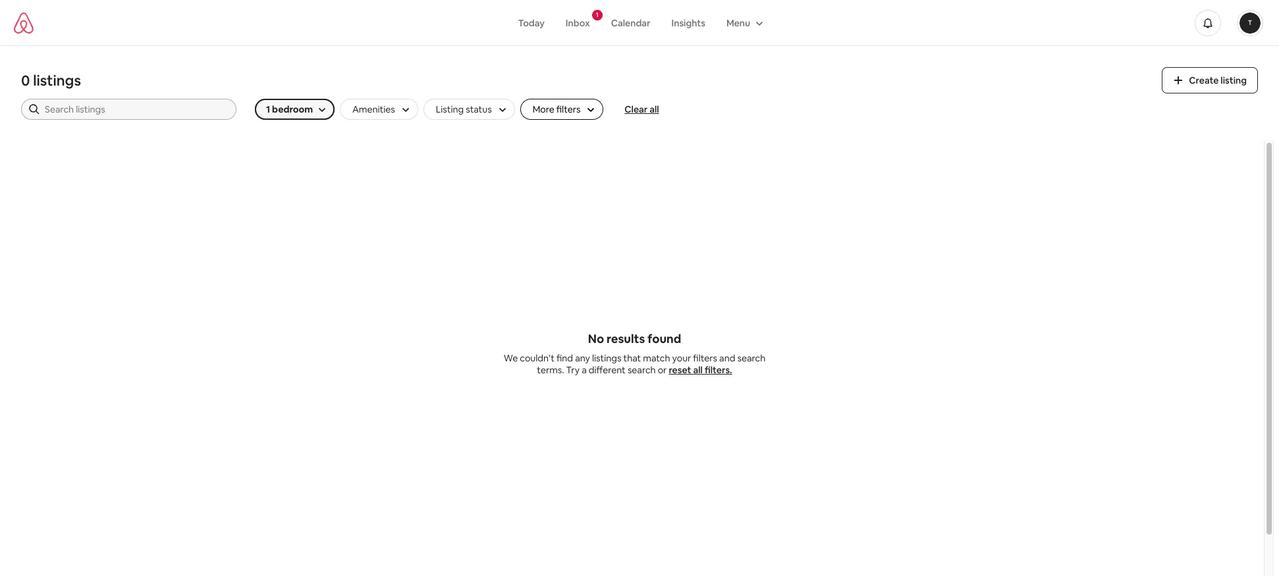 Task type: locate. For each thing, give the bounding box(es) containing it.
1 horizontal spatial filters
[[693, 352, 717, 364]]

inbox 1 calendar
[[566, 10, 650, 29]]

all for reset
[[693, 364, 703, 376]]

1 horizontal spatial listings
[[592, 352, 621, 364]]

try
[[566, 364, 580, 376]]

filters
[[556, 103, 581, 115], [693, 352, 717, 364]]

match
[[643, 352, 670, 364]]

calendar link
[[600, 10, 661, 35]]

status
[[466, 103, 492, 115]]

insights link
[[661, 10, 716, 35]]

amenities
[[352, 103, 395, 115]]

terms.
[[537, 364, 564, 376]]

more filters button
[[520, 99, 604, 120]]

clear all
[[625, 103, 659, 115]]

different
[[589, 364, 626, 376]]

1 vertical spatial filters
[[693, 352, 717, 364]]

1 vertical spatial all
[[693, 364, 703, 376]]

find
[[557, 352, 573, 364]]

filters inside dropdown button
[[556, 103, 581, 115]]

listing
[[1221, 74, 1247, 86]]

listings
[[33, 71, 81, 90], [592, 352, 621, 364]]

listings down no
[[592, 352, 621, 364]]

insights
[[671, 17, 705, 29]]

clear
[[625, 103, 648, 115]]

that
[[623, 352, 641, 364]]

amenities button
[[340, 99, 418, 120]]

0 vertical spatial filters
[[556, 103, 581, 115]]

0 vertical spatial listings
[[33, 71, 81, 90]]

all inside button
[[650, 103, 659, 115]]

all
[[650, 103, 659, 115], [693, 364, 703, 376]]

found
[[647, 331, 681, 346]]

your
[[672, 352, 691, 364]]

reset
[[669, 364, 691, 376]]

search
[[737, 352, 765, 364], [628, 364, 656, 376]]

0 listings
[[21, 71, 81, 90]]

results
[[607, 331, 645, 346]]

0 vertical spatial all
[[650, 103, 659, 115]]

0 horizontal spatial filters
[[556, 103, 581, 115]]

all right 'clear'
[[650, 103, 659, 115]]

search left or
[[628, 364, 656, 376]]

1 vertical spatial listings
[[592, 352, 621, 364]]

create listing link
[[1162, 67, 1258, 94]]

1 horizontal spatial all
[[693, 364, 703, 376]]

listings right 0
[[33, 71, 81, 90]]

calendar
[[611, 17, 650, 29]]

0 horizontal spatial all
[[650, 103, 659, 115]]

no
[[588, 331, 604, 346]]

listing status button
[[423, 99, 515, 120]]

search right and in the bottom right of the page
[[737, 352, 765, 364]]

filters right more on the top left of the page
[[556, 103, 581, 115]]

and
[[719, 352, 735, 364]]

we
[[504, 352, 518, 364]]

1 horizontal spatial search
[[737, 352, 765, 364]]

all right reset
[[693, 364, 703, 376]]

reset all filters. button
[[669, 364, 732, 376]]

filters left and in the bottom right of the page
[[693, 352, 717, 364]]



Task type: vqa. For each thing, say whether or not it's contained in the screenshot.
Nov in the fallbrook, california 49 miles away 5 nights · nov 5 – 10 $1,552 total before taxes
no



Task type: describe. For each thing, give the bounding box(es) containing it.
we couldn't find any listings that match your filters and search terms. try a different search or
[[504, 352, 765, 376]]

menu button
[[716, 10, 771, 35]]

today link
[[508, 10, 555, 35]]

inbox
[[566, 17, 590, 29]]

today
[[518, 17, 545, 29]]

more filters
[[533, 103, 581, 115]]

couldn't
[[520, 352, 555, 364]]

a
[[582, 364, 587, 376]]

or
[[658, 364, 667, 376]]

menu
[[726, 17, 750, 29]]

0 horizontal spatial search
[[628, 364, 656, 376]]

0
[[21, 71, 30, 90]]

clear all button
[[625, 103, 659, 116]]

more
[[533, 103, 554, 115]]

filters.
[[705, 364, 732, 376]]

1
[[596, 10, 599, 19]]

filters inside we couldn't find any listings that match your filters and search terms. try a different search or
[[693, 352, 717, 364]]

create
[[1189, 74, 1219, 86]]

0 listings heading
[[21, 71, 1146, 90]]

reset all filters.
[[669, 364, 732, 376]]

main navigation menu image
[[1240, 12, 1261, 33]]

Search text field
[[45, 103, 227, 116]]

listing status
[[436, 103, 492, 115]]

listing
[[436, 103, 464, 115]]

create listing
[[1189, 74, 1247, 86]]

all for clear
[[650, 103, 659, 115]]

0 horizontal spatial listings
[[33, 71, 81, 90]]

no results found
[[588, 331, 681, 346]]

listings inside we couldn't find any listings that match your filters and search terms. try a different search or
[[592, 352, 621, 364]]

any
[[575, 352, 590, 364]]



